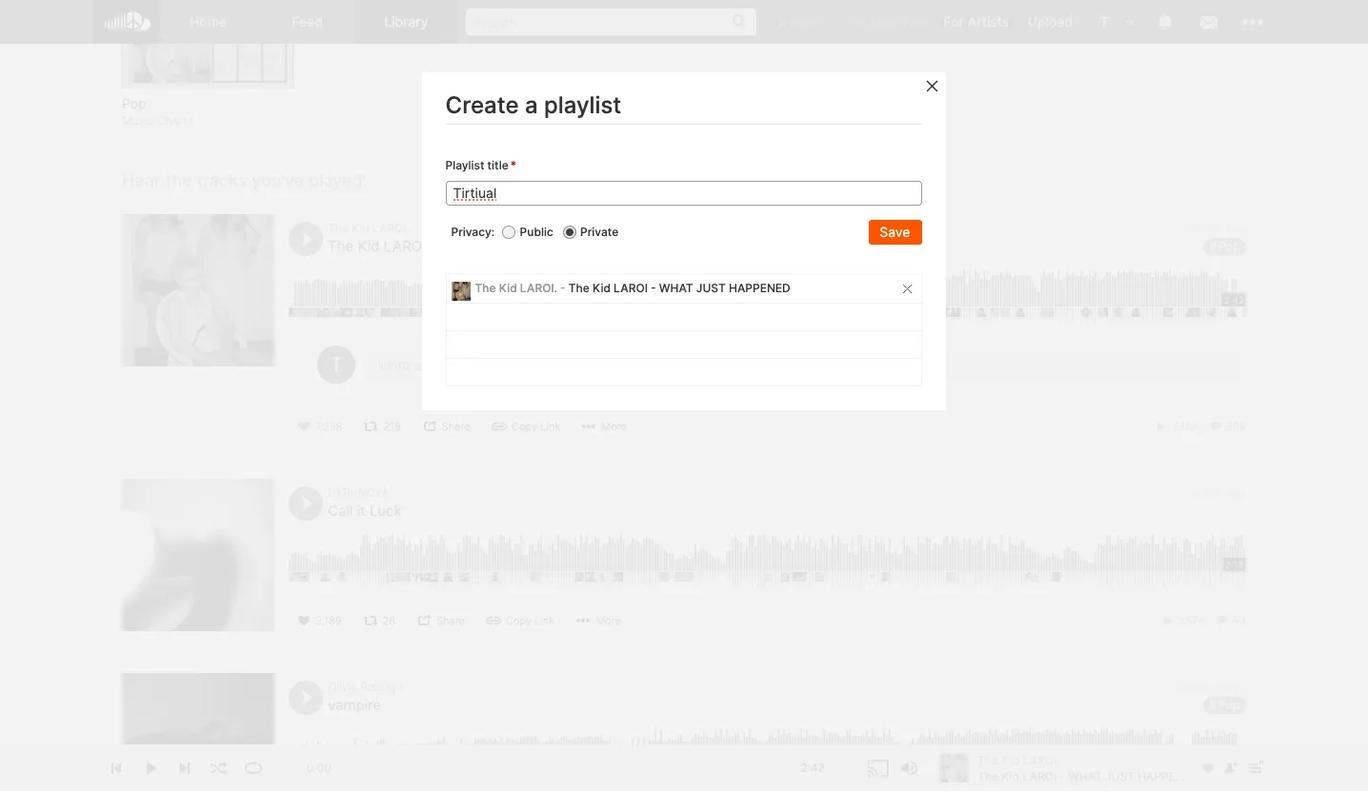 Task type: describe. For each thing, give the bounding box(es) containing it.
257k
[[1179, 615, 1206, 628]]

go+
[[800, 13, 827, 30]]

218 button
[[357, 417, 411, 438]]

for artists
[[944, 13, 1009, 30]]

pop link for the kid laroi - what just happened
[[1204, 239, 1247, 256]]

close button
[[923, 76, 979, 95]]

28
[[383, 615, 395, 628]]

link for 218
[[540, 421, 561, 434]]

copy link for 218
[[512, 421, 561, 434]]

olivia rodrigo link
[[328, 681, 403, 695]]

public
[[520, 225, 554, 240]]

the down the private
[[569, 282, 590, 296]]

- inside the kid laroi. the kid laroi - what just happened
[[430, 238, 437, 256]]

create
[[446, 91, 519, 119]]

more for 28
[[596, 615, 621, 628]]

0 horizontal spatial tara schultz's avatar element
[[317, 346, 355, 384]]

54 link
[[1215, 615, 1247, 628]]

236k
[[1172, 421, 1199, 434]]

kid down the kid laroi - what just happened link at the left
[[500, 282, 518, 296]]

7,298 button
[[289, 417, 352, 438]]

olivia
[[328, 681, 357, 695]]

home
[[190, 13, 227, 30]]

dxrknova
[[328, 486, 390, 501]]

2,189
[[315, 615, 342, 628]]

hear the tracks you've played:
[[122, 170, 367, 190]]

1 horizontal spatial happened
[[730, 282, 791, 296]]

2
[[1172, 681, 1179, 695]]

call it luck link
[[328, 503, 402, 521]]

save button
[[870, 221, 923, 245]]

upload
[[1028, 13, 1073, 30]]

0 vertical spatial pop link
[[122, 95, 294, 113]]

ago for vampire
[[1226, 681, 1247, 695]]

pop inside 'pop music charts'
[[122, 96, 146, 112]]

21 days ago pop
[[1182, 221, 1247, 254]]

the kid laroi. the kid laroi - what just happened
[[328, 221, 604, 256]]

feed link
[[258, 0, 357, 44]]

days
[[1197, 221, 1223, 236]]

library
[[384, 13, 428, 30]]

home link
[[159, 0, 258, 44]]

1 horizontal spatial -
[[561, 282, 566, 296]]

call it luck element
[[122, 480, 274, 632]]

try go+ link
[[767, 0, 837, 43]]

the down the kid laroi - what just happened link at the left
[[476, 282, 497, 296]]

link for 28
[[535, 615, 555, 628]]

pop element
[[122, 0, 294, 89]]

for artists link
[[934, 0, 1019, 43]]

upload link
[[1019, 0, 1083, 43]]

played:
[[309, 170, 367, 190]]

2 ago from the top
[[1226, 486, 1247, 501]]

218
[[383, 421, 401, 434]]

vampire link
[[328, 697, 382, 715]]

Search search field
[[466, 9, 757, 35]]

more button for 28
[[569, 611, 631, 632]]

54
[[1233, 615, 1247, 628]]

music
[[122, 113, 154, 128]]

copy for 28
[[506, 615, 532, 628]]

laroi. for the
[[521, 282, 558, 296]]

try next pro
[[846, 13, 925, 30]]

pro
[[904, 13, 925, 30]]

1 horizontal spatial what
[[660, 282, 694, 296]]

share for 28
[[436, 615, 465, 628]]

pop link for vampire
[[1204, 698, 1247, 715]]

kid down the kid laroi. link
[[358, 238, 380, 256]]

rodrigo
[[361, 681, 403, 695]]

1 month ago
[[1180, 486, 1247, 501]]

kid down the played:
[[352, 221, 369, 236]]

month
[[1189, 486, 1223, 501]]

1 horizontal spatial the kid laroi - what just happened element
[[452, 282, 471, 301]]

Playlist title text field
[[446, 181, 923, 206]]

you've
[[252, 170, 304, 190]]

private
[[581, 225, 619, 240]]

the kid laroi. link
[[328, 221, 410, 236]]

pop for vampire
[[1219, 699, 1240, 713]]

more button for 218
[[575, 417, 637, 438]]

28 button
[[356, 611, 405, 632]]

the kid laroi.         - the kid laroi - what just happened
[[476, 282, 791, 296]]

hear
[[122, 170, 161, 190]]



Task type: vqa. For each thing, say whether or not it's contained in the screenshot.
the Home
yes



Task type: locate. For each thing, give the bounding box(es) containing it.
copy link button for 218
[[485, 417, 570, 438]]

1 vertical spatial copy
[[506, 615, 532, 628]]

just
[[486, 238, 523, 256], [697, 282, 726, 296]]

0 vertical spatial copy
[[512, 421, 538, 434]]

share
[[442, 421, 471, 434], [436, 615, 465, 628]]

track stats element for 28
[[1161, 611, 1247, 632]]

2 vertical spatial ago
[[1226, 681, 1247, 695]]

artists
[[968, 13, 1009, 30]]

pop music charts
[[122, 96, 193, 128]]

just inside the kid laroi. the kid laroi - what just happened
[[486, 238, 523, 256]]

1 horizontal spatial laroi.
[[521, 282, 558, 296]]

-
[[430, 238, 437, 256], [561, 282, 566, 296], [651, 282, 657, 296]]

link
[[540, 421, 561, 434], [535, 615, 555, 628]]

share button for 218
[[415, 417, 480, 438]]

2 months ago pop
[[1172, 681, 1247, 713]]

0 vertical spatial laroi.
[[373, 221, 410, 236]]

pop link down days
[[1204, 239, 1247, 256]]

0 horizontal spatial -
[[430, 238, 437, 256]]

2,189 button
[[289, 611, 351, 632]]

the
[[166, 170, 192, 190]]

1
[[1180, 486, 1185, 501]]

title
[[488, 159, 509, 173]]

0 vertical spatial link
[[540, 421, 561, 434]]

more button
[[575, 417, 637, 438], [569, 611, 631, 632]]

1 vertical spatial ago
[[1226, 486, 1247, 501]]

0 horizontal spatial laroi.
[[373, 221, 410, 236]]

1 vertical spatial laroi
[[614, 282, 648, 296]]

what down playlist title text box
[[660, 282, 694, 296]]

tara schultz's avatar element
[[1092, 10, 1117, 34], [317, 346, 355, 384]]

1 vertical spatial share
[[436, 615, 465, 628]]

laroi down the kid laroi. link
[[384, 238, 426, 256]]

laroi. down public
[[521, 282, 558, 296]]

create a playlist
[[446, 91, 622, 119]]

track stats element containing 236k
[[1154, 417, 1247, 438]]

0 horizontal spatial just
[[486, 238, 523, 256]]

0 vertical spatial just
[[486, 238, 523, 256]]

0 vertical spatial more
[[602, 421, 627, 434]]

0 vertical spatial tara schultz's avatar element
[[1092, 10, 1117, 34]]

what
[[441, 238, 482, 256], [660, 282, 694, 296]]

pop inside 21 days ago pop
[[1219, 240, 1240, 254]]

what left public
[[441, 238, 482, 256]]

happened
[[527, 238, 604, 256], [730, 282, 791, 296]]

0 vertical spatial happened
[[527, 238, 604, 256]]

playlist title
[[446, 159, 509, 173]]

it
[[357, 503, 366, 521]]

what inside the kid laroi. the kid laroi - what just happened
[[441, 238, 482, 256]]

share for 218
[[442, 421, 471, 434]]

kid down the private
[[593, 282, 611, 296]]

1 try from the left
[[776, 13, 797, 30]]

laroi. up the kid laroi - what just happened link at the left
[[373, 221, 410, 236]]

1 horizontal spatial try
[[846, 13, 867, 30]]

laroi. inside the kid laroi. the kid laroi - what just happened
[[373, 221, 410, 236]]

music charts link
[[122, 113, 193, 129]]

try for try go+
[[776, 13, 797, 30]]

playlist
[[545, 91, 622, 119]]

for
[[944, 13, 964, 30]]

3 ago from the top
[[1226, 681, 1247, 695]]

call
[[328, 503, 353, 521]]

the kid laroi - what just happened element
[[122, 215, 274, 367], [452, 282, 471, 301]]

more
[[602, 421, 627, 434], [596, 615, 621, 628]]

copy link button for 28
[[479, 611, 565, 632]]

1 vertical spatial share button
[[410, 611, 475, 632]]

1 vertical spatial copy link button
[[479, 611, 565, 632]]

laroi. for kid
[[373, 221, 410, 236]]

pop down months
[[1219, 699, 1240, 713]]

happened inside the kid laroi. the kid laroi - what just happened
[[527, 238, 604, 256]]

ago right days
[[1226, 221, 1247, 236]]

pop down days
[[1219, 240, 1240, 254]]

kid
[[352, 221, 369, 236], [358, 238, 380, 256], [500, 282, 518, 296], [593, 282, 611, 296]]

the
[[328, 221, 349, 236], [328, 238, 354, 256], [476, 282, 497, 296], [569, 282, 590, 296]]

olivia rodrigo vampire
[[328, 681, 403, 715]]

0 horizontal spatial laroi
[[384, 238, 426, 256]]

try
[[776, 13, 797, 30], [846, 13, 867, 30]]

0 horizontal spatial happened
[[527, 238, 604, 256]]

None search field
[[456, 0, 767, 43]]

1 vertical spatial laroi.
[[521, 282, 558, 296]]

21
[[1182, 221, 1194, 236]]

try go+
[[776, 13, 827, 30]]

close
[[948, 79, 979, 93]]

0 vertical spatial ago
[[1226, 221, 1247, 236]]

months
[[1183, 681, 1223, 695]]

dxrknova call it luck
[[328, 486, 402, 521]]

charts
[[157, 113, 193, 128]]

pop up music
[[122, 96, 146, 112]]

the kid laroi - what just happened link
[[328, 238, 604, 256]]

track stats element
[[1154, 417, 1247, 438], [1161, 611, 1247, 632]]

2 try from the left
[[846, 13, 867, 30]]

share button for 28
[[410, 611, 475, 632]]

0 vertical spatial copy link
[[512, 421, 561, 434]]

dxrknova link
[[328, 486, 390, 501]]

copy link
[[512, 421, 561, 434], [506, 615, 555, 628]]

0 horizontal spatial the kid laroi - what just happened element
[[122, 215, 274, 367]]

1 horizontal spatial laroi
[[614, 282, 648, 296]]

ago inside 21 days ago pop
[[1226, 221, 1247, 236]]

1 ago from the top
[[1226, 221, 1247, 236]]

share button right 218
[[415, 417, 480, 438]]

0 vertical spatial copy link button
[[485, 417, 570, 438]]

vampire element
[[122, 674, 274, 792]]

ago
[[1226, 221, 1247, 236], [1226, 486, 1247, 501], [1226, 681, 1247, 695]]

feed
[[292, 13, 323, 30]]

2 vertical spatial pop link
[[1204, 698, 1247, 715]]

laroi down the private
[[614, 282, 648, 296]]

1 vertical spatial happened
[[730, 282, 791, 296]]

share right 218
[[442, 421, 471, 434]]

library link
[[357, 0, 456, 44]]

save
[[880, 224, 911, 241]]

pop link down months
[[1204, 698, 1247, 715]]

next
[[870, 13, 900, 30]]

ago right months
[[1226, 681, 1247, 695]]

try for try next pro
[[846, 13, 867, 30]]

1 vertical spatial just
[[697, 282, 726, 296]]

tara schultz's avatar element right upload
[[1092, 10, 1117, 34]]

vampire
[[328, 697, 382, 715]]

luck
[[370, 503, 402, 521]]

306
[[1226, 421, 1247, 434]]

laroi inside the kid laroi. the kid laroi - what just happened
[[384, 238, 426, 256]]

laroi
[[384, 238, 426, 256], [614, 282, 648, 296]]

copy link for 28
[[506, 615, 555, 628]]

happened up "the kid laroi.         - the kid laroi - what just happened"
[[527, 238, 604, 256]]

the down the kid laroi. link
[[328, 238, 354, 256]]

track stats element containing 257k
[[1161, 611, 1247, 632]]

1 horizontal spatial tara schultz's avatar element
[[1092, 10, 1117, 34]]

tracks
[[197, 170, 247, 190]]

2 vertical spatial pop
[[1219, 699, 1240, 713]]

0 vertical spatial share
[[442, 421, 471, 434]]

try next pro link
[[837, 0, 934, 43]]

copy link button
[[485, 417, 570, 438], [479, 611, 565, 632]]

laroi.
[[373, 221, 410, 236], [521, 282, 558, 296]]

ago inside 2 months ago pop
[[1226, 681, 1247, 695]]

1 vertical spatial what
[[660, 282, 694, 296]]

0 horizontal spatial try
[[776, 13, 797, 30]]

1 vertical spatial pop link
[[1204, 239, 1247, 256]]

track stats element up months
[[1161, 611, 1247, 632]]

track stats element up month
[[1154, 417, 1247, 438]]

a
[[525, 91, 539, 119]]

pop link down pop element
[[122, 95, 294, 113]]

0 horizontal spatial what
[[441, 238, 482, 256]]

the down the played:
[[328, 221, 349, 236]]

0 vertical spatial pop
[[122, 96, 146, 112]]

0 vertical spatial laroi
[[384, 238, 426, 256]]

1 vertical spatial tara schultz's avatar element
[[317, 346, 355, 384]]

privacy:
[[452, 225, 495, 240]]

0 vertical spatial more button
[[575, 417, 637, 438]]

share button
[[415, 417, 480, 438], [410, 611, 475, 632]]

1 vertical spatial track stats element
[[1161, 611, 1247, 632]]

try left next
[[846, 13, 867, 30]]

Write a comment text field
[[362, 346, 1247, 384]]

track stats element for 218
[[1154, 417, 1247, 438]]

1 vertical spatial copy link
[[506, 615, 555, 628]]

try left go+
[[776, 13, 797, 30]]

pop
[[122, 96, 146, 112], [1219, 240, 1240, 254], [1219, 699, 1240, 713]]

tara schultz's avatar element up 7,298
[[317, 346, 355, 384]]

1 vertical spatial link
[[535, 615, 555, 628]]

1 vertical spatial more
[[596, 615, 621, 628]]

0 vertical spatial what
[[441, 238, 482, 256]]

1 horizontal spatial just
[[697, 282, 726, 296]]

pop inside 2 months ago pop
[[1219, 699, 1240, 713]]

306 link
[[1208, 421, 1247, 434]]

ago for the kid laroi - what just happened
[[1226, 221, 1247, 236]]

playlist
[[446, 159, 485, 173]]

1 vertical spatial more button
[[569, 611, 631, 632]]

7,298
[[315, 421, 342, 434]]

1 vertical spatial pop
[[1219, 240, 1240, 254]]

share button right 28
[[410, 611, 475, 632]]

copy for 218
[[512, 421, 538, 434]]

pop link
[[122, 95, 294, 113], [1204, 239, 1247, 256], [1204, 698, 1247, 715]]

ago right month
[[1226, 486, 1247, 501]]

more for 218
[[602, 421, 627, 434]]

happened up 'write a comment' text box
[[730, 282, 791, 296]]

pop for the kid laroi - what just happened
[[1219, 240, 1240, 254]]

2 horizontal spatial -
[[651, 282, 657, 296]]

0 vertical spatial track stats element
[[1154, 417, 1247, 438]]

0 vertical spatial share button
[[415, 417, 480, 438]]

share right 28
[[436, 615, 465, 628]]



